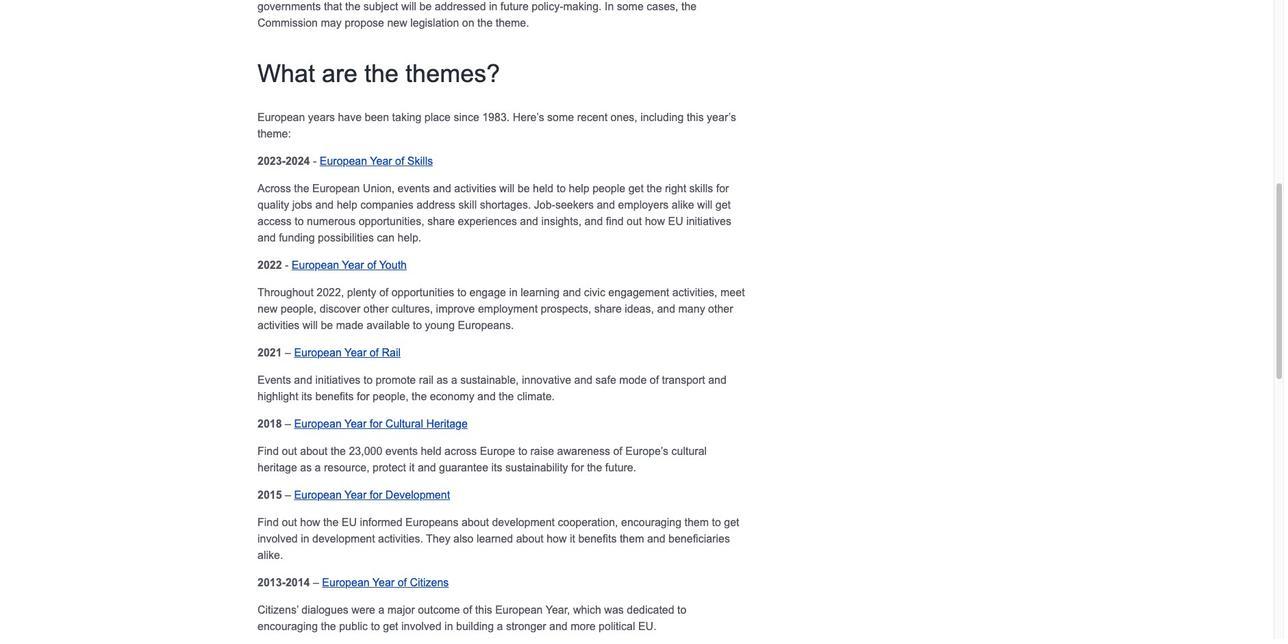 Task type: describe. For each thing, give the bounding box(es) containing it.
europeans
[[406, 517, 459, 529]]

across the european union, events and activities will be held to help people get the right skills for quality jobs and help companies address skill shortages. job-seekers and employers alike will get access to numerous opportunities, share experiences and insights, and find out how eu initiatives and funding possibilities can help.
[[258, 183, 732, 244]]

people
[[593, 183, 626, 194]]

as inside the 'find out about the 23,000 events held across europe to raise awareness of europe's cultural heritage as a resource, protect it and guarantee its sustainability for the future.'
[[300, 462, 312, 474]]

a right building
[[497, 621, 503, 633]]

out for cultural
[[282, 446, 297, 457]]

year's
[[707, 111, 737, 123]]

european year for development link
[[294, 490, 450, 501]]

held inside the 'find out about the 23,000 events held across europe to raise awareness of europe's cultural heritage as a resource, protect it and guarantee its sustainability for the future.'
[[421, 446, 442, 457]]

encouraging inside citizens' dialogues were a major outcome of this european year, which was dedicated to encouraging the public to get involved in building a stronger and more political eu.
[[258, 621, 318, 633]]

a inside events and initiatives to promote rail as a sustainable, innovative and safe mode of transport and highlight its benefits for people, the economy and the climate.
[[451, 374, 458, 386]]

of inside citizens' dialogues were a major outcome of this european year, which was dedicated to encouraging the public to get involved in building a stronger and more political eu.
[[463, 605, 472, 616]]

access
[[258, 215, 292, 227]]

european down have
[[320, 155, 367, 167]]

and left find
[[585, 215, 603, 227]]

also
[[454, 533, 474, 545]]

eu inside find out how the eu informed europeans about development cooperation, encouraging them to get involved in development activities. they also learned about how it benefits them and beneficiaries alike.
[[342, 517, 357, 529]]

and down access
[[258, 232, 276, 244]]

find for find out how the eu informed europeans about development cooperation, encouraging them to get involved in development activities. they also learned about how it benefits them and beneficiaries alike.
[[258, 517, 279, 529]]

themes?
[[406, 59, 500, 87]]

europe
[[480, 446, 515, 457]]

0 vertical spatial will
[[500, 183, 515, 194]]

of left citizens
[[398, 577, 407, 589]]

learning
[[521, 287, 560, 298]]

2014
[[286, 577, 310, 589]]

in inside find out how the eu informed europeans about development cooperation, encouraging them to get involved in development activities. they also learned about how it benefits them and beneficiaries alike.
[[301, 533, 309, 545]]

more
[[571, 621, 596, 633]]

the down sustainable, at the bottom left of the page
[[499, 391, 514, 403]]

to inside events and initiatives to promote rail as a sustainable, innovative and safe mode of transport and highlight its benefits for people, the economy and the climate.
[[364, 374, 373, 386]]

stronger
[[506, 621, 547, 633]]

the up the employers
[[647, 183, 662, 194]]

to down 'were'
[[371, 621, 380, 633]]

for up informed
[[370, 490, 383, 501]]

to up 'funding'
[[295, 215, 304, 227]]

youth
[[379, 259, 407, 271]]

possibilities
[[318, 232, 374, 244]]

promote
[[376, 374, 416, 386]]

2022,
[[317, 287, 344, 298]]

and down sustainable, at the bottom left of the page
[[478, 391, 496, 403]]

1 vertical spatial them
[[620, 533, 644, 545]]

protect
[[373, 462, 406, 474]]

and up numerous on the top left
[[316, 199, 334, 211]]

cultural
[[672, 446, 707, 457]]

some
[[548, 111, 574, 123]]

year for cultural
[[345, 418, 367, 430]]

ideas,
[[625, 303, 654, 315]]

events inside the 'find out about the 23,000 events held across europe to raise awareness of europe's cultural heritage as a resource, protect it and guarantee its sustainability for the future.'
[[386, 446, 418, 457]]

to down cultures,
[[413, 320, 422, 331]]

of inside throughout 2022, plenty of opportunities to engage in learning and civic engagement activities, meet new people, discover other cultures, improve employment prospects, share ideas, and many other activities will be made available to young europeans.
[[380, 287, 389, 298]]

the right 'are'
[[365, 59, 399, 87]]

1983.
[[483, 111, 510, 123]]

be inside across the european union, events and activities will be held to help people get the right skills for quality jobs and help companies address skill shortages. job-seekers and employers alike will get access to numerous opportunities, share experiences and insights, and find out how eu initiatives and funding possibilities can help.
[[518, 183, 530, 194]]

of left rail
[[370, 347, 379, 359]]

share inside across the european union, events and activities will be held to help people get the right skills for quality jobs and help companies address skill shortages. job-seekers and employers alike will get access to numerous opportunities, share experiences and insights, and find out how eu initiatives and funding possibilities can help.
[[428, 215, 455, 227]]

year,
[[546, 605, 570, 616]]

2015 – european year for development
[[258, 490, 450, 501]]

activities,
[[673, 287, 718, 298]]

are
[[322, 59, 358, 87]]

encouraging inside find out how the eu informed europeans about development cooperation, encouraging them to get involved in development activities. they also learned about how it benefits them and beneficiaries alike.
[[621, 517, 682, 529]]

the down awareness
[[587, 462, 603, 474]]

2021 – european year of rail
[[258, 347, 401, 359]]

available
[[367, 320, 410, 331]]

experiences
[[458, 215, 517, 227]]

2018
[[258, 418, 282, 430]]

meet
[[721, 287, 745, 298]]

european inside across the european union, events and activities will be held to help people get the right skills for quality jobs and help companies address skill shortages. job-seekers and employers alike will get access to numerous opportunities, share experiences and insights, and find out how eu initiatives and funding possibilities can help.
[[312, 183, 360, 194]]

for inside across the european union, events and activities will be held to help people get the right skills for quality jobs and help companies address skill shortages. job-seekers and employers alike will get access to numerous opportunities, share experiences and insights, and find out how eu initiatives and funding possibilities can help.
[[717, 183, 729, 194]]

employers
[[618, 199, 669, 211]]

activities inside throughout 2022, plenty of opportunities to engage in learning and civic engagement activities, meet new people, discover other cultures, improve employment prospects, share ideas, and many other activities will be made available to young europeans.
[[258, 320, 300, 331]]

year up union,
[[370, 155, 392, 167]]

alike.
[[258, 550, 283, 562]]

building
[[456, 621, 494, 633]]

this inside citizens' dialogues were a major outcome of this european year, which was dedicated to encouraging the public to get involved in building a stronger and more political eu.
[[475, 605, 492, 616]]

2 other from the left
[[709, 303, 734, 315]]

for left cultural
[[370, 418, 383, 430]]

european down made
[[294, 347, 342, 359]]

the down rail at the bottom
[[412, 391, 427, 403]]

the up jobs
[[294, 183, 309, 194]]

eu inside across the european union, events and activities will be held to help people get the right skills for quality jobs and help companies address skill shortages. job-seekers and employers alike will get access to numerous opportunities, share experiences and insights, and find out how eu initiatives and funding possibilities can help.
[[668, 215, 684, 227]]

learned
[[477, 533, 513, 545]]

including
[[641, 111, 684, 123]]

across
[[445, 446, 477, 457]]

and down people
[[597, 199, 615, 211]]

events inside across the european union, events and activities will be held to help people get the right skills for quality jobs and help companies address skill shortages. job-seekers and employers alike will get access to numerous opportunities, share experiences and insights, and find out how eu initiatives and funding possibilities can help.
[[398, 183, 430, 194]]

sustainability
[[506, 462, 568, 474]]

throughout 2022, plenty of opportunities to engage in learning and civic engagement activities, meet new people, discover other cultures, improve employment prospects, share ideas, and many other activities will be made available to young europeans.
[[258, 287, 745, 331]]

rail
[[419, 374, 434, 386]]

resource,
[[324, 462, 370, 474]]

in inside citizens' dialogues were a major outcome of this european year, which was dedicated to encouraging the public to get involved in building a stronger and more political eu.
[[445, 621, 453, 633]]

outcome
[[418, 605, 460, 616]]

safe
[[596, 374, 617, 386]]

and inside find out how the eu informed europeans about development cooperation, encouraging them to get involved in development activities. they also learned about how it benefits them and beneficiaries alike.
[[647, 533, 666, 545]]

to up improve
[[458, 287, 467, 298]]

taking
[[392, 111, 422, 123]]

economy
[[430, 391, 475, 403]]

alike
[[672, 199, 695, 211]]

european up 2022,
[[292, 259, 339, 271]]

1 horizontal spatial development
[[492, 517, 555, 529]]

activities.
[[378, 533, 423, 545]]

this inside european years have been taking place since 1983. here's some recent ones, including this year's theme:
[[687, 111, 704, 123]]

to right "dedicated"
[[678, 605, 687, 616]]

awareness
[[557, 446, 611, 457]]

which
[[574, 605, 602, 616]]

were
[[352, 605, 375, 616]]

political
[[599, 621, 636, 633]]

initiatives inside events and initiatives to promote rail as a sustainable, innovative and safe mode of transport and highlight its benefits for people, the economy and the climate.
[[316, 374, 361, 386]]

a right 'were'
[[378, 605, 385, 616]]

major
[[388, 605, 415, 616]]

2015
[[258, 490, 282, 501]]

1 horizontal spatial about
[[462, 517, 489, 529]]

its inside events and initiatives to promote rail as a sustainable, innovative and safe mode of transport and highlight its benefits for people, the economy and the climate.
[[302, 391, 312, 403]]

highlight
[[258, 391, 298, 403]]

climate.
[[517, 391, 555, 403]]

engagement
[[609, 287, 670, 298]]

many
[[679, 303, 706, 315]]

of left skills
[[395, 155, 405, 167]]

2013-2014 – european year of citizens
[[258, 577, 449, 589]]

european down "resource,"
[[294, 490, 342, 501]]

involved inside find out how the eu informed europeans about development cooperation, encouraging them to get involved in development activities. they also learned about how it benefits them and beneficiaries alike.
[[258, 533, 298, 545]]

beneficiaries
[[669, 533, 730, 545]]

job-
[[534, 199, 556, 211]]

2023-
[[258, 155, 286, 167]]

1 horizontal spatial them
[[685, 517, 709, 529]]

– for 2021
[[285, 347, 291, 359]]

a inside the 'find out about the 23,000 events held across europe to raise awareness of europe's cultural heritage as a resource, protect it and guarantee its sustainability for the future.'
[[315, 462, 321, 474]]

european year for cultural heritage link
[[294, 418, 468, 430]]

0 horizontal spatial development
[[312, 533, 375, 545]]

people, inside throughout 2022, plenty of opportunities to engage in learning and civic engagement activities, meet new people, discover other cultures, improve employment prospects, share ideas, and many other activities will be made available to young europeans.
[[281, 303, 317, 315]]

they
[[426, 533, 451, 545]]

european year of skills link
[[320, 155, 433, 167]]

and left many on the right of page
[[657, 303, 676, 315]]

cultural
[[386, 418, 423, 430]]

to inside the 'find out about the 23,000 events held across europe to raise awareness of europe's cultural heritage as a resource, protect it and guarantee its sustainability for the future.'
[[518, 446, 528, 457]]

across
[[258, 183, 291, 194]]

cultures,
[[392, 303, 433, 315]]

ones,
[[611, 111, 638, 123]]

european years have been taking place since 1983. here's some recent ones, including this year's theme:
[[258, 111, 737, 139]]

since
[[454, 111, 479, 123]]

– right 2014
[[313, 577, 319, 589]]

what are the themes?
[[258, 59, 500, 87]]

year up major
[[373, 577, 395, 589]]

the inside citizens' dialogues were a major outcome of this european year, which was dedicated to encouraging the public to get involved in building a stronger and more political eu.
[[321, 621, 336, 633]]

improve
[[436, 303, 475, 315]]

funding
[[279, 232, 315, 244]]

eu.
[[639, 621, 657, 633]]

young
[[425, 320, 455, 331]]

year for youth
[[342, 259, 364, 271]]

find
[[606, 215, 624, 227]]

and left safe
[[575, 374, 593, 386]]

europeans.
[[458, 320, 514, 331]]

of left youth
[[367, 259, 377, 271]]



Task type: vqa. For each thing, say whether or not it's contained in the screenshot.


Task type: locate. For each thing, give the bounding box(es) containing it.
about inside the 'find out about the 23,000 events held across europe to raise awareness of europe's cultural heritage as a resource, protect it and guarantee its sustainability for the future.'
[[300, 446, 328, 457]]

in inside throughout 2022, plenty of opportunities to engage in learning and civic engagement activities, meet new people, discover other cultures, improve employment prospects, share ideas, and many other activities will be made available to young europeans.
[[509, 287, 518, 298]]

find inside find out how the eu informed europeans about development cooperation, encouraging them to get involved in development activities. they also learned about how it benefits them and beneficiaries alike.
[[258, 517, 279, 529]]

- right 2024
[[313, 155, 317, 167]]

0 vertical spatial encouraging
[[621, 517, 682, 529]]

of right plenty
[[380, 287, 389, 298]]

1 horizontal spatial be
[[518, 183, 530, 194]]

the down dialogues
[[321, 621, 336, 633]]

discover
[[320, 303, 361, 315]]

help
[[569, 183, 590, 194], [337, 199, 358, 211]]

1 horizontal spatial other
[[709, 303, 734, 315]]

other up available
[[364, 303, 389, 315]]

0 vertical spatial -
[[313, 155, 317, 167]]

0 vertical spatial development
[[492, 517, 555, 529]]

1 horizontal spatial help
[[569, 183, 590, 194]]

the up "resource,"
[[331, 446, 346, 457]]

1 horizontal spatial in
[[445, 621, 453, 633]]

can
[[377, 232, 395, 244]]

how inside across the european union, events and activities will be held to help people get the right skills for quality jobs and help companies address skill shortages. job-seekers and employers alike will get access to numerous opportunities, share experiences and insights, and find out how eu initiatives and funding possibilities can help.
[[645, 215, 665, 227]]

2 horizontal spatial in
[[509, 287, 518, 298]]

0 vertical spatial help
[[569, 183, 590, 194]]

2 vertical spatial will
[[303, 320, 318, 331]]

activities up 'skill'
[[454, 183, 497, 194]]

out inside across the european union, events and activities will be held to help people get the right skills for quality jobs and help companies address skill shortages. job-seekers and employers alike will get access to numerous opportunities, share experiences and insights, and find out how eu initiatives and funding possibilities can help.
[[627, 215, 642, 227]]

as right heritage
[[300, 462, 312, 474]]

1 horizontal spatial involved
[[401, 621, 442, 633]]

and
[[433, 183, 451, 194], [316, 199, 334, 211], [597, 199, 615, 211], [520, 215, 539, 227], [585, 215, 603, 227], [258, 232, 276, 244], [563, 287, 581, 298], [657, 303, 676, 315], [294, 374, 312, 386], [575, 374, 593, 386], [709, 374, 727, 386], [478, 391, 496, 403], [418, 462, 436, 474], [647, 533, 666, 545], [550, 621, 568, 633]]

union,
[[363, 183, 395, 194]]

0 horizontal spatial initiatives
[[316, 374, 361, 386]]

0 horizontal spatial about
[[300, 446, 328, 457]]

opportunities
[[392, 287, 455, 298]]

get right alike
[[716, 199, 731, 211]]

1 vertical spatial eu
[[342, 517, 357, 529]]

0 horizontal spatial people,
[[281, 303, 317, 315]]

–
[[285, 347, 291, 359], [285, 418, 291, 430], [285, 490, 291, 501], [313, 577, 319, 589]]

development down informed
[[312, 533, 375, 545]]

for right skills
[[717, 183, 729, 194]]

and down 'year,'
[[550, 621, 568, 633]]

0 horizontal spatial it
[[409, 462, 415, 474]]

guarantee
[[439, 462, 489, 474]]

initiatives
[[687, 215, 732, 227], [316, 374, 361, 386]]

share down civic
[[595, 303, 622, 315]]

find for find out about the 23,000 events held across europe to raise awareness of europe's cultural heritage as a resource, protect it and guarantee its sustainability for the future.
[[258, 446, 279, 457]]

0 horizontal spatial benefits
[[316, 391, 354, 403]]

for up 2018 – european year for cultural heritage
[[357, 391, 370, 403]]

1 horizontal spatial encouraging
[[621, 517, 682, 529]]

seekers
[[556, 199, 594, 211]]

0 horizontal spatial will
[[303, 320, 318, 331]]

european up 'were'
[[322, 577, 370, 589]]

1 vertical spatial events
[[386, 446, 418, 457]]

1 vertical spatial it
[[570, 533, 576, 545]]

0 horizontal spatial involved
[[258, 533, 298, 545]]

about up "resource,"
[[300, 446, 328, 457]]

citizens' dialogues were a major outcome of this european year, which was dedicated to encouraging the public to get involved in building a stronger and more political eu.
[[258, 605, 687, 633]]

jobs
[[292, 199, 312, 211]]

how down cooperation,
[[547, 533, 567, 545]]

2 horizontal spatial will
[[698, 199, 713, 211]]

the down 2015 – european year for development at bottom left
[[323, 517, 339, 529]]

get
[[629, 183, 644, 194], [716, 199, 731, 211], [724, 517, 740, 529], [383, 621, 398, 633]]

1 horizontal spatial this
[[687, 111, 704, 123]]

1 vertical spatial be
[[321, 320, 333, 331]]

1 find from the top
[[258, 446, 279, 457]]

0 vertical spatial initiatives
[[687, 215, 732, 227]]

involved inside citizens' dialogues were a major outcome of this european year, which was dedicated to encouraging the public to get involved in building a stronger and more political eu.
[[401, 621, 442, 633]]

0 vertical spatial held
[[533, 183, 554, 194]]

get inside citizens' dialogues were a major outcome of this european year, which was dedicated to encouraging the public to get involved in building a stronger and more political eu.
[[383, 621, 398, 633]]

to left raise
[[518, 446, 528, 457]]

mode
[[620, 374, 647, 386]]

0 vertical spatial them
[[685, 517, 709, 529]]

year down made
[[345, 347, 367, 359]]

find up heritage
[[258, 446, 279, 457]]

1 vertical spatial development
[[312, 533, 375, 545]]

encouraging
[[621, 517, 682, 529], [258, 621, 318, 633]]

place
[[425, 111, 451, 123]]

this left year's
[[687, 111, 704, 123]]

out down 2015
[[282, 517, 297, 529]]

the inside find out how the eu informed europeans about development cooperation, encouraging them to get involved in development activities. they also learned about how it benefits them and beneficiaries alike.
[[323, 517, 339, 529]]

will up shortages.
[[500, 183, 515, 194]]

0 horizontal spatial held
[[421, 446, 442, 457]]

here's
[[513, 111, 544, 123]]

european down 2023-2024 - european year of skills
[[312, 183, 360, 194]]

find inside the 'find out about the 23,000 events held across europe to raise awareness of europe's cultural heritage as a resource, protect it and guarantee its sustainability for the future.'
[[258, 446, 279, 457]]

0 vertical spatial be
[[518, 183, 530, 194]]

european inside european years have been taking place since 1983. here's some recent ones, including this year's theme:
[[258, 111, 305, 123]]

a left "resource,"
[[315, 462, 321, 474]]

dedicated
[[627, 605, 675, 616]]

have
[[338, 111, 362, 123]]

activities inside across the european union, events and activities will be held to help people get the right skills for quality jobs and help companies address skill shortages. job-seekers and employers alike will get access to numerous opportunities, share experiences and insights, and find out how eu initiatives and funding possibilities can help.
[[454, 183, 497, 194]]

development
[[386, 490, 450, 501]]

involved up alike.
[[258, 533, 298, 545]]

1 vertical spatial initiatives
[[316, 374, 361, 386]]

people, down throughout at top
[[281, 303, 317, 315]]

for inside events and initiatives to promote rail as a sustainable, innovative and safe mode of transport and highlight its benefits for people, the economy and the climate.
[[357, 391, 370, 403]]

1 horizontal spatial eu
[[668, 215, 684, 227]]

prospects,
[[541, 303, 592, 315]]

0 vertical spatial this
[[687, 111, 704, 123]]

european year of rail link
[[294, 347, 401, 359]]

in
[[509, 287, 518, 298], [301, 533, 309, 545], [445, 621, 453, 633]]

involved down the outcome
[[401, 621, 442, 633]]

year down possibilities
[[342, 259, 364, 271]]

in down the outcome
[[445, 621, 453, 633]]

will inside throughout 2022, plenty of opportunities to engage in learning and civic engagement activities, meet new people, discover other cultures, improve employment prospects, share ideas, and many other activities will be made available to young europeans.
[[303, 320, 318, 331]]

of inside events and initiatives to promote rail as a sustainable, innovative and safe mode of transport and highlight its benefits for people, the economy and the climate.
[[650, 374, 659, 386]]

european up theme:
[[258, 111, 305, 123]]

development up learned
[[492, 517, 555, 529]]

citizens'
[[258, 605, 299, 616]]

0 vertical spatial involved
[[258, 533, 298, 545]]

year down "resource,"
[[345, 490, 367, 501]]

help.
[[398, 232, 422, 244]]

cooperation,
[[558, 517, 618, 529]]

skill
[[459, 199, 477, 211]]

to inside find out how the eu informed europeans about development cooperation, encouraging them to get involved in development activities. they also learned about how it benefits them and beneficiaries alike.
[[712, 517, 721, 529]]

out for involved
[[282, 517, 297, 529]]

0 horizontal spatial help
[[337, 199, 358, 211]]

1 vertical spatial will
[[698, 199, 713, 211]]

encouraging up beneficiaries
[[621, 517, 682, 529]]

what
[[258, 59, 315, 87]]

and right events
[[294, 374, 312, 386]]

0 vertical spatial share
[[428, 215, 455, 227]]

1 vertical spatial encouraging
[[258, 621, 318, 633]]

0 horizontal spatial encouraging
[[258, 621, 318, 633]]

0 vertical spatial it
[[409, 462, 415, 474]]

and inside citizens' dialogues were a major outcome of this european year, which was dedicated to encouraging the public to get involved in building a stronger and more political eu.
[[550, 621, 568, 633]]

0 horizontal spatial how
[[300, 517, 320, 529]]

will
[[500, 183, 515, 194], [698, 199, 713, 211], [303, 320, 318, 331]]

1 vertical spatial held
[[421, 446, 442, 457]]

0 vertical spatial events
[[398, 183, 430, 194]]

benefits up 2018 – european year for cultural heritage
[[316, 391, 354, 403]]

1 horizontal spatial share
[[595, 303, 622, 315]]

0 horizontal spatial in
[[301, 533, 309, 545]]

years
[[308, 111, 335, 123]]

and right transport
[[709, 374, 727, 386]]

recent
[[577, 111, 608, 123]]

1 vertical spatial benefits
[[579, 533, 617, 545]]

0 vertical spatial find
[[258, 446, 279, 457]]

0 horizontal spatial its
[[302, 391, 312, 403]]

it inside the 'find out about the 23,000 events held across europe to raise awareness of europe's cultural heritage as a resource, protect it and guarantee its sustainability for the future.'
[[409, 462, 415, 474]]

how down 2015 – european year for development at bottom left
[[300, 517, 320, 529]]

and up 'address'
[[433, 183, 451, 194]]

out up heritage
[[282, 446, 297, 457]]

2018 – european year for cultural heritage
[[258, 418, 468, 430]]

1 horizontal spatial it
[[570, 533, 576, 545]]

1 horizontal spatial initiatives
[[687, 215, 732, 227]]

– for 2015
[[285, 490, 291, 501]]

0 horizontal spatial be
[[321, 320, 333, 331]]

quality
[[258, 199, 289, 211]]

– right 2021
[[285, 347, 291, 359]]

a up economy
[[451, 374, 458, 386]]

for inside the 'find out about the 23,000 events held across europe to raise awareness of europe's cultural heritage as a resource, protect it and guarantee its sustainability for the future.'
[[571, 462, 584, 474]]

held inside across the european union, events and activities will be held to help people get the right skills for quality jobs and help companies address skill shortages. job-seekers and employers alike will get access to numerous opportunities, share experiences and insights, and find out how eu initiatives and funding possibilities can help.
[[533, 183, 554, 194]]

0 vertical spatial benefits
[[316, 391, 354, 403]]

employment
[[478, 303, 538, 315]]

to left promote
[[364, 374, 373, 386]]

its
[[302, 391, 312, 403], [492, 462, 503, 474]]

be up shortages.
[[518, 183, 530, 194]]

1 vertical spatial how
[[300, 517, 320, 529]]

year
[[370, 155, 392, 167], [342, 259, 364, 271], [345, 347, 367, 359], [345, 418, 367, 430], [345, 490, 367, 501], [373, 577, 395, 589]]

get down major
[[383, 621, 398, 633]]

1 horizontal spatial will
[[500, 183, 515, 194]]

1 vertical spatial involved
[[401, 621, 442, 633]]

as right rail at the bottom
[[437, 374, 448, 386]]

1 horizontal spatial activities
[[454, 183, 497, 194]]

year for rail
[[345, 347, 367, 359]]

– right 2018
[[285, 418, 291, 430]]

1 vertical spatial activities
[[258, 320, 300, 331]]

out inside find out how the eu informed europeans about development cooperation, encouraging them to get involved in development activities. they also learned about how it benefits them and beneficiaries alike.
[[282, 517, 297, 529]]

people, down promote
[[373, 391, 409, 403]]

2 vertical spatial out
[[282, 517, 297, 529]]

engage
[[470, 287, 506, 298]]

0 horizontal spatial eu
[[342, 517, 357, 529]]

2 vertical spatial in
[[445, 621, 453, 633]]

0 horizontal spatial them
[[620, 533, 644, 545]]

2 vertical spatial about
[[516, 533, 544, 545]]

other down meet
[[709, 303, 734, 315]]

1 horizontal spatial how
[[547, 533, 567, 545]]

benefits inside events and initiatives to promote rail as a sustainable, innovative and safe mode of transport and highlight its benefits for people, the economy and the climate.
[[316, 391, 354, 403]]

1 vertical spatial as
[[300, 462, 312, 474]]

out inside the 'find out about the 23,000 events held across europe to raise awareness of europe's cultural heritage as a resource, protect it and guarantee its sustainability for the future.'
[[282, 446, 297, 457]]

1 horizontal spatial -
[[313, 155, 317, 167]]

as
[[437, 374, 448, 386], [300, 462, 312, 474]]

was
[[605, 605, 624, 616]]

will up "2021 – european year of rail" at the left bottom of the page
[[303, 320, 318, 331]]

european inside citizens' dialogues were a major outcome of this european year, which was dedicated to encouraging the public to get involved in building a stronger and more political eu.
[[495, 605, 543, 616]]

0 vertical spatial in
[[509, 287, 518, 298]]

0 horizontal spatial activities
[[258, 320, 300, 331]]

europe's
[[626, 446, 669, 457]]

european right 2018
[[294, 418, 342, 430]]

eu down alike
[[668, 215, 684, 227]]

of up building
[[463, 605, 472, 616]]

1 horizontal spatial its
[[492, 462, 503, 474]]

get inside find out how the eu informed europeans about development cooperation, encouraging them to get involved in development activities. they also learned about how it benefits them and beneficiaries alike.
[[724, 517, 740, 529]]

informed
[[360, 517, 403, 529]]

get up beneficiaries
[[724, 517, 740, 529]]

– for 2018
[[285, 418, 291, 430]]

plenty
[[347, 287, 376, 298]]

and down job-
[[520, 215, 539, 227]]

1 horizontal spatial as
[[437, 374, 448, 386]]

1 vertical spatial about
[[462, 517, 489, 529]]

1 vertical spatial -
[[285, 259, 289, 271]]

0 horizontal spatial share
[[428, 215, 455, 227]]

skills
[[690, 183, 713, 194]]

2 find from the top
[[258, 517, 279, 529]]

and up "development"
[[418, 462, 436, 474]]

year for development
[[345, 490, 367, 501]]

its inside the 'find out about the 23,000 events held across europe to raise awareness of europe's cultural heritage as a resource, protect it and guarantee its sustainability for the future.'
[[492, 462, 503, 474]]

events up the protect
[[386, 446, 418, 457]]

events up 'address'
[[398, 183, 430, 194]]

1 other from the left
[[364, 303, 389, 315]]

activities down new
[[258, 320, 300, 331]]

0 vertical spatial about
[[300, 446, 328, 457]]

0 horizontal spatial as
[[300, 462, 312, 474]]

get up the employers
[[629, 183, 644, 194]]

1 vertical spatial help
[[337, 199, 358, 211]]

and left beneficiaries
[[647, 533, 666, 545]]

1 vertical spatial out
[[282, 446, 297, 457]]

to up 'seekers'
[[557, 183, 566, 194]]

to up beneficiaries
[[712, 517, 721, 529]]

it right the protect
[[409, 462, 415, 474]]

its right highlight
[[302, 391, 312, 403]]

share inside throughout 2022, plenty of opportunities to engage in learning and civic engagement activities, meet new people, discover other cultures, improve employment prospects, share ideas, and many other activities will be made available to young europeans.
[[595, 303, 622, 315]]

them left beneficiaries
[[620, 533, 644, 545]]

of right mode
[[650, 374, 659, 386]]

2 vertical spatial how
[[547, 533, 567, 545]]

initiatives down alike
[[687, 215, 732, 227]]

1 horizontal spatial held
[[533, 183, 554, 194]]

0 vertical spatial its
[[302, 391, 312, 403]]

of inside the 'find out about the 23,000 events held across europe to raise awareness of europe's cultural heritage as a resource, protect it and guarantee its sustainability for the future.'
[[614, 446, 623, 457]]

held left across
[[421, 446, 442, 457]]

it inside find out how the eu informed europeans about development cooperation, encouraging them to get involved in development activities. they also learned about how it benefits them and beneficiaries alike.
[[570, 533, 576, 545]]

– right 2015
[[285, 490, 291, 501]]

as inside events and initiatives to promote rail as a sustainable, innovative and safe mode of transport and highlight its benefits for people, the economy and the climate.
[[437, 374, 448, 386]]

about up 'also'
[[462, 517, 489, 529]]

0 vertical spatial how
[[645, 215, 665, 227]]

transport
[[662, 374, 706, 386]]

be
[[518, 183, 530, 194], [321, 320, 333, 331]]

23,000
[[349, 446, 383, 457]]

this
[[687, 111, 704, 123], [475, 605, 492, 616]]

initiatives inside across the european union, events and activities will be held to help people get the right skills for quality jobs and help companies address skill shortages. job-seekers and employers alike will get access to numerous opportunities, share experiences and insights, and find out how eu initiatives and funding possibilities can help.
[[687, 215, 732, 227]]

made
[[336, 320, 364, 331]]

1 horizontal spatial benefits
[[579, 533, 617, 545]]

people,
[[281, 303, 317, 315], [373, 391, 409, 403]]

1 vertical spatial this
[[475, 605, 492, 616]]

innovative
[[522, 374, 571, 386]]

0 horizontal spatial other
[[364, 303, 389, 315]]

0 vertical spatial people,
[[281, 303, 317, 315]]

in up 2014
[[301, 533, 309, 545]]

find
[[258, 446, 279, 457], [258, 517, 279, 529]]

and up 'prospects,'
[[563, 287, 581, 298]]

dialogues
[[302, 605, 349, 616]]

be inside throughout 2022, plenty of opportunities to engage in learning and civic engagement activities, meet new people, discover other cultures, improve employment prospects, share ideas, and many other activities will be made available to young europeans.
[[321, 320, 333, 331]]

find out how the eu informed europeans about development cooperation, encouraging them to get involved in development activities. they also learned about how it benefits them and beneficiaries alike.
[[258, 517, 740, 562]]

1 horizontal spatial people,
[[373, 391, 409, 403]]

2013-
[[258, 577, 286, 589]]

of up future.
[[614, 446, 623, 457]]

2024
[[286, 155, 310, 167]]

and inside the 'find out about the 23,000 events held across europe to raise awareness of europe's cultural heritage as a resource, protect it and guarantee its sustainability for the future.'
[[418, 462, 436, 474]]

benefits inside find out how the eu informed europeans about development cooperation, encouraging them to get involved in development activities. they also learned about how it benefits them and beneficiaries alike.
[[579, 533, 617, 545]]

in up employment at the left top of the page
[[509, 287, 518, 298]]

year up 23,000
[[345, 418, 367, 430]]

1 vertical spatial people,
[[373, 391, 409, 403]]

0 vertical spatial activities
[[454, 183, 497, 194]]

shortages.
[[480, 199, 531, 211]]

1 vertical spatial share
[[595, 303, 622, 315]]

2 horizontal spatial about
[[516, 533, 544, 545]]

public
[[339, 621, 368, 633]]

1 vertical spatial find
[[258, 517, 279, 529]]

0 vertical spatial out
[[627, 215, 642, 227]]

been
[[365, 111, 389, 123]]

heritage
[[426, 418, 468, 430]]

throughout
[[258, 287, 314, 298]]

0 horizontal spatial this
[[475, 605, 492, 616]]

people, inside events and initiatives to promote rail as a sustainable, innovative and safe mode of transport and highlight its benefits for people, the economy and the climate.
[[373, 391, 409, 403]]

2022
[[258, 259, 282, 271]]

right
[[665, 183, 687, 194]]

1 vertical spatial in
[[301, 533, 309, 545]]

0 vertical spatial as
[[437, 374, 448, 386]]

its down europe at the left of page
[[492, 462, 503, 474]]

find down 2015
[[258, 517, 279, 529]]

2 horizontal spatial how
[[645, 215, 665, 227]]



